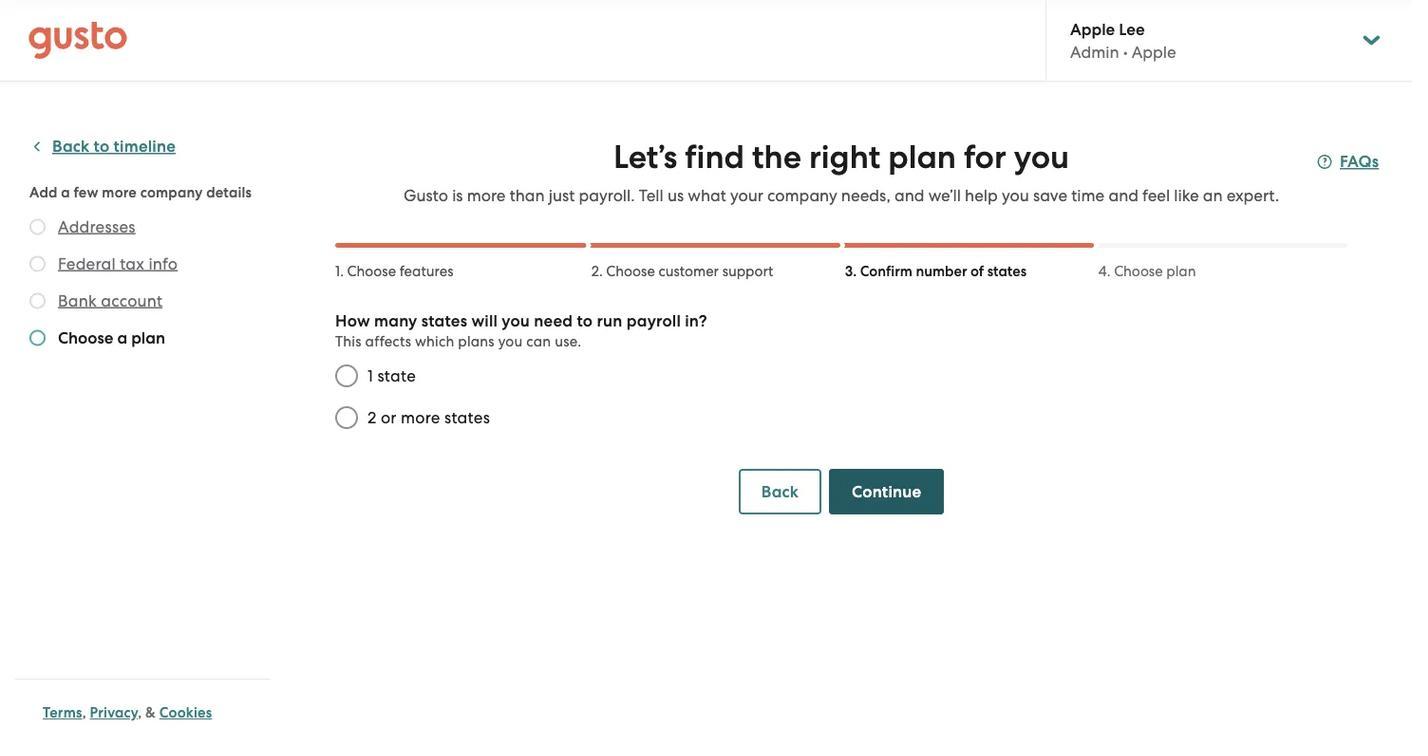 Task type: locate. For each thing, give the bounding box(es) containing it.
apple
[[1071, 19, 1116, 39], [1132, 43, 1177, 62]]

1 horizontal spatial a
[[117, 328, 127, 348]]

we'll
[[929, 186, 961, 205]]

check image left choose a plan
[[29, 330, 46, 346]]

needs,
[[842, 186, 891, 205]]

and left feel
[[1109, 186, 1139, 205]]

check image
[[29, 219, 46, 235], [29, 293, 46, 309]]

a for choose
[[117, 328, 127, 348]]

1 horizontal spatial ,
[[138, 705, 142, 722]]

states right of
[[988, 263, 1027, 280]]

1 horizontal spatial and
[[1109, 186, 1139, 205]]

choose inside list
[[58, 328, 113, 348]]

2 and from the left
[[1109, 186, 1139, 205]]

&
[[145, 705, 156, 722]]

0 horizontal spatial and
[[895, 186, 925, 205]]

plan down account
[[131, 328, 165, 348]]

2 or more states radio
[[326, 397, 368, 439]]

choose for choose plan
[[1115, 263, 1163, 280]]

apple right •
[[1132, 43, 1177, 62]]

1 horizontal spatial back
[[762, 482, 799, 502]]

0 vertical spatial check image
[[29, 256, 46, 272]]

1 vertical spatial to
[[577, 311, 593, 331]]

1 check image from the top
[[29, 256, 46, 272]]

will
[[472, 311, 498, 331]]

2 horizontal spatial plan
[[1167, 263, 1197, 280]]

for
[[964, 138, 1007, 177]]

expert.
[[1227, 186, 1280, 205]]

to inside how many states will you need to run payroll in? this affects which plans you can use.
[[577, 311, 593, 331]]

0 vertical spatial apple
[[1071, 19, 1116, 39]]

need
[[534, 311, 573, 331]]

plan down the like
[[1167, 263, 1197, 280]]

0 vertical spatial to
[[94, 137, 110, 156]]

0 horizontal spatial back
[[52, 137, 90, 156]]

states down plans
[[445, 409, 490, 428]]

1 vertical spatial states
[[422, 311, 468, 331]]

back to timeline
[[52, 137, 176, 156]]

apple lee admin • apple
[[1071, 19, 1177, 62]]

admin
[[1071, 43, 1120, 62]]

plans
[[458, 333, 495, 350]]

a
[[61, 184, 70, 201], [117, 328, 127, 348]]

0 vertical spatial a
[[61, 184, 70, 201]]

plan
[[888, 138, 957, 177], [1167, 263, 1197, 280], [131, 328, 165, 348]]

check image
[[29, 256, 46, 272], [29, 330, 46, 346]]

continue
[[852, 482, 922, 502]]

2 vertical spatial plan
[[131, 328, 165, 348]]

1 horizontal spatial plan
[[888, 138, 957, 177]]

check image left the bank
[[29, 293, 46, 309]]

choose down feel
[[1115, 263, 1163, 280]]

company down timeline
[[140, 184, 203, 201]]

more right few at the top
[[102, 184, 137, 201]]

0 horizontal spatial company
[[140, 184, 203, 201]]

plan inside list
[[131, 328, 165, 348]]

payroll
[[627, 311, 681, 331]]

, left &
[[138, 705, 142, 722]]

0 vertical spatial check image
[[29, 219, 46, 235]]

1 , from the left
[[82, 705, 86, 722]]

a inside list
[[117, 328, 127, 348]]

0 horizontal spatial to
[[94, 137, 110, 156]]

choose for choose features
[[347, 263, 396, 280]]

back button
[[739, 469, 822, 515]]

0 vertical spatial back
[[52, 137, 90, 156]]

0 horizontal spatial more
[[102, 184, 137, 201]]

check image down add
[[29, 219, 46, 235]]

more
[[102, 184, 137, 201], [467, 186, 506, 205], [401, 409, 440, 428]]

federal
[[58, 254, 116, 273]]

more right or
[[401, 409, 440, 428]]

choose a plan
[[58, 328, 165, 348]]

or
[[381, 409, 397, 428]]

states
[[988, 263, 1027, 280], [422, 311, 468, 331], [445, 409, 490, 428]]

, left privacy
[[82, 705, 86, 722]]

you
[[1015, 138, 1070, 177], [1002, 186, 1030, 205], [502, 311, 530, 331], [498, 333, 523, 350]]

bank
[[58, 291, 97, 310]]

2 , from the left
[[138, 705, 142, 722]]

1 horizontal spatial apple
[[1132, 43, 1177, 62]]

0 horizontal spatial ,
[[82, 705, 86, 722]]

1 vertical spatial a
[[117, 328, 127, 348]]

and
[[895, 186, 925, 205], [1109, 186, 1139, 205]]

more right 'is'
[[467, 186, 506, 205]]

plan up we'll
[[888, 138, 957, 177]]

time
[[1072, 186, 1105, 205]]

2 check image from the top
[[29, 330, 46, 346]]

choose for choose a plan
[[58, 328, 113, 348]]

us
[[668, 186, 684, 205]]

choose
[[347, 263, 396, 280], [606, 263, 655, 280], [1115, 263, 1163, 280], [58, 328, 113, 348]]

in?
[[685, 311, 708, 331]]

1 horizontal spatial to
[[577, 311, 593, 331]]

apple up admin
[[1071, 19, 1116, 39]]

company down the
[[768, 186, 838, 205]]

how many states will you need to run payroll in? this affects which plans you can use.
[[335, 311, 708, 350]]

and left we'll
[[895, 186, 925, 205]]

1 vertical spatial back
[[762, 482, 799, 502]]

this
[[335, 333, 362, 350]]

choose down the bank
[[58, 328, 113, 348]]

few
[[74, 184, 98, 201]]

back for back
[[762, 482, 799, 502]]

2 vertical spatial states
[[445, 409, 490, 428]]

confirm
[[860, 263, 913, 280]]

features
[[400, 263, 454, 280]]

1 vertical spatial check image
[[29, 330, 46, 346]]

details
[[206, 184, 252, 201]]

you right help
[[1002, 186, 1030, 205]]

a down account
[[117, 328, 127, 348]]

add a few more company details
[[29, 184, 252, 201]]

1 vertical spatial check image
[[29, 293, 46, 309]]

what
[[688, 186, 727, 205]]

1 check image from the top
[[29, 219, 46, 235]]

a left few at the top
[[61, 184, 70, 201]]

bank account button
[[58, 289, 163, 312]]

0 vertical spatial states
[[988, 263, 1027, 280]]

just
[[549, 186, 575, 205]]

2 check image from the top
[[29, 293, 46, 309]]

your
[[731, 186, 764, 205]]

0 horizontal spatial a
[[61, 184, 70, 201]]

1 vertical spatial apple
[[1132, 43, 1177, 62]]

choose up "run" in the top of the page
[[606, 263, 655, 280]]

support
[[723, 263, 774, 280]]

1 horizontal spatial more
[[401, 409, 440, 428]]

to left "run" in the top of the page
[[577, 311, 593, 331]]

faqs
[[1340, 152, 1380, 171]]

back
[[52, 137, 90, 156], [762, 482, 799, 502]]

like
[[1175, 186, 1199, 205]]

choose up how
[[347, 263, 396, 280]]

,
[[82, 705, 86, 722], [138, 705, 142, 722]]

states up which
[[422, 311, 468, 331]]

0 vertical spatial plan
[[888, 138, 957, 177]]

privacy link
[[90, 705, 138, 722]]

2 horizontal spatial more
[[467, 186, 506, 205]]

to
[[94, 137, 110, 156], [577, 311, 593, 331]]

company
[[140, 184, 203, 201], [768, 186, 838, 205]]

tax
[[120, 254, 144, 273]]

choose plan
[[1115, 263, 1197, 280]]

0 horizontal spatial plan
[[131, 328, 165, 348]]

1 and from the left
[[895, 186, 925, 205]]

•
[[1124, 43, 1128, 62]]

terms link
[[43, 705, 82, 722]]

1 horizontal spatial company
[[768, 186, 838, 205]]

addresses
[[58, 217, 136, 236]]

to left timeline
[[94, 137, 110, 156]]

check image left federal
[[29, 256, 46, 272]]

2 or more states
[[368, 409, 490, 428]]



Task type: vqa. For each thing, say whether or not it's contained in the screenshot.
Note: your Gusto account must be linked to a checking account.
no



Task type: describe. For each thing, give the bounding box(es) containing it.
you up save
[[1015, 138, 1070, 177]]

1
[[368, 367, 373, 386]]

to inside button
[[94, 137, 110, 156]]

choose features
[[347, 263, 454, 280]]

customer
[[659, 263, 719, 280]]

states for of
[[988, 263, 1027, 280]]

federal tax info
[[58, 254, 178, 273]]

an
[[1203, 186, 1223, 205]]

payroll.
[[579, 186, 635, 205]]

which
[[415, 333, 455, 350]]

cookies button
[[159, 702, 212, 725]]

privacy
[[90, 705, 138, 722]]

gusto
[[404, 186, 448, 205]]

run
[[597, 311, 623, 331]]

bank account
[[58, 291, 163, 310]]

choose for choose customer support
[[606, 263, 655, 280]]

2
[[368, 409, 377, 428]]

right
[[809, 138, 881, 177]]

back for back to timeline
[[52, 137, 90, 156]]

the
[[752, 138, 802, 177]]

feel
[[1143, 186, 1171, 205]]

add
[[29, 184, 58, 201]]

1 state radio
[[326, 355, 368, 397]]

can
[[527, 333, 551, 350]]

choose customer support
[[606, 263, 774, 280]]

number
[[916, 263, 968, 280]]

addresses button
[[58, 215, 136, 238]]

plan inside let's find the right plan for you gusto is more than just payroll. tell us what your company needs, and we'll help you save time and feel like an expert.
[[888, 138, 957, 177]]

0 horizontal spatial apple
[[1071, 19, 1116, 39]]

states inside how many states will you need to run payroll in? this affects which plans you can use.
[[422, 311, 468, 331]]

help
[[965, 186, 998, 205]]

state
[[378, 367, 416, 386]]

federal tax info button
[[58, 252, 178, 275]]

terms , privacy , & cookies
[[43, 705, 212, 722]]

than
[[510, 186, 545, 205]]

how
[[335, 311, 370, 331]]

you left can
[[498, 333, 523, 350]]

info
[[149, 254, 178, 273]]

many
[[374, 311, 418, 331]]

check image for bank account
[[29, 293, 46, 309]]

account
[[101, 291, 163, 310]]

save
[[1034, 186, 1068, 205]]

lee
[[1119, 19, 1145, 39]]

more inside let's find the right plan for you gusto is more than just payroll. tell us what your company needs, and we'll help you save time and feel like an expert.
[[467, 186, 506, 205]]

check image for addresses
[[29, 219, 46, 235]]

states for more
[[445, 409, 490, 428]]

let's find the right plan for you gusto is more than just payroll. tell us what your company needs, and we'll help you save time and feel like an expert.
[[404, 138, 1280, 205]]

1 state
[[368, 367, 416, 386]]

timeline
[[114, 137, 176, 156]]

is
[[452, 186, 463, 205]]

find
[[685, 138, 745, 177]]

faqs button
[[1318, 151, 1380, 173]]

of
[[971, 263, 984, 280]]

company inside let's find the right plan for you gusto is more than just payroll. tell us what your company needs, and we'll help you save time and feel like an expert.
[[768, 186, 838, 205]]

back to timeline button
[[29, 135, 176, 158]]

home image
[[29, 21, 127, 59]]

cookies
[[159, 705, 212, 722]]

a for add
[[61, 184, 70, 201]]

confirm number of states
[[860, 263, 1027, 280]]

affects
[[365, 333, 411, 350]]

terms
[[43, 705, 82, 722]]

1 vertical spatial plan
[[1167, 263, 1197, 280]]

let's
[[614, 138, 678, 177]]

continue button
[[829, 469, 945, 515]]

you up can
[[502, 311, 530, 331]]

use.
[[555, 333, 582, 350]]

choose a plan list
[[29, 215, 263, 353]]

tell
[[639, 186, 664, 205]]



